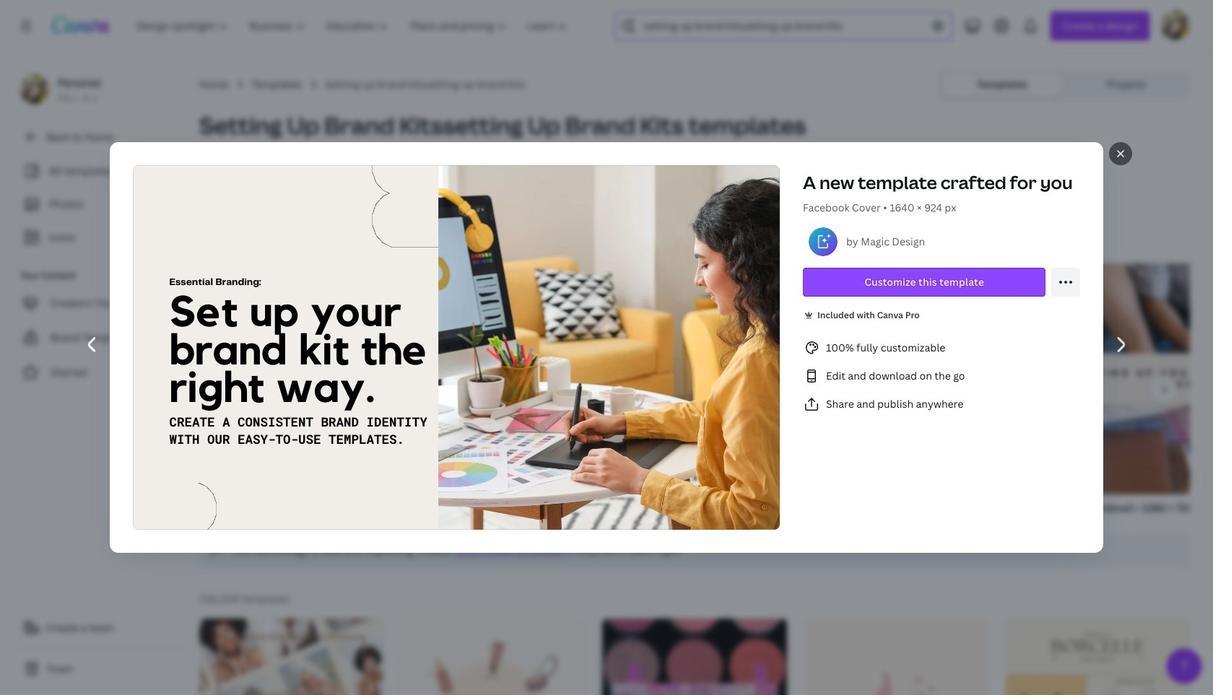Task type: describe. For each thing, give the bounding box(es) containing it.
beige elegant brand board brand kit image
[[1006, 619, 1190, 695]]

a4 document mock up for skin care brand image
[[199, 619, 384, 695]]

natural make up kits instagram post image
[[401, 619, 585, 695]]



Task type: vqa. For each thing, say whether or not it's contained in the screenshot.
potential.
no



Task type: locate. For each thing, give the bounding box(es) containing it.
pink make up brand instagram story image
[[603, 619, 787, 695]]

list
[[803, 339, 1080, 413]]

brand beauty fashion make up therapist logo image
[[804, 619, 989, 695]]

None search field
[[615, 12, 953, 40]]

group
[[466, 247, 891, 530], [199, 264, 475, 516], [1036, 264, 1213, 516]]

top level navigation element
[[127, 12, 580, 40]]



